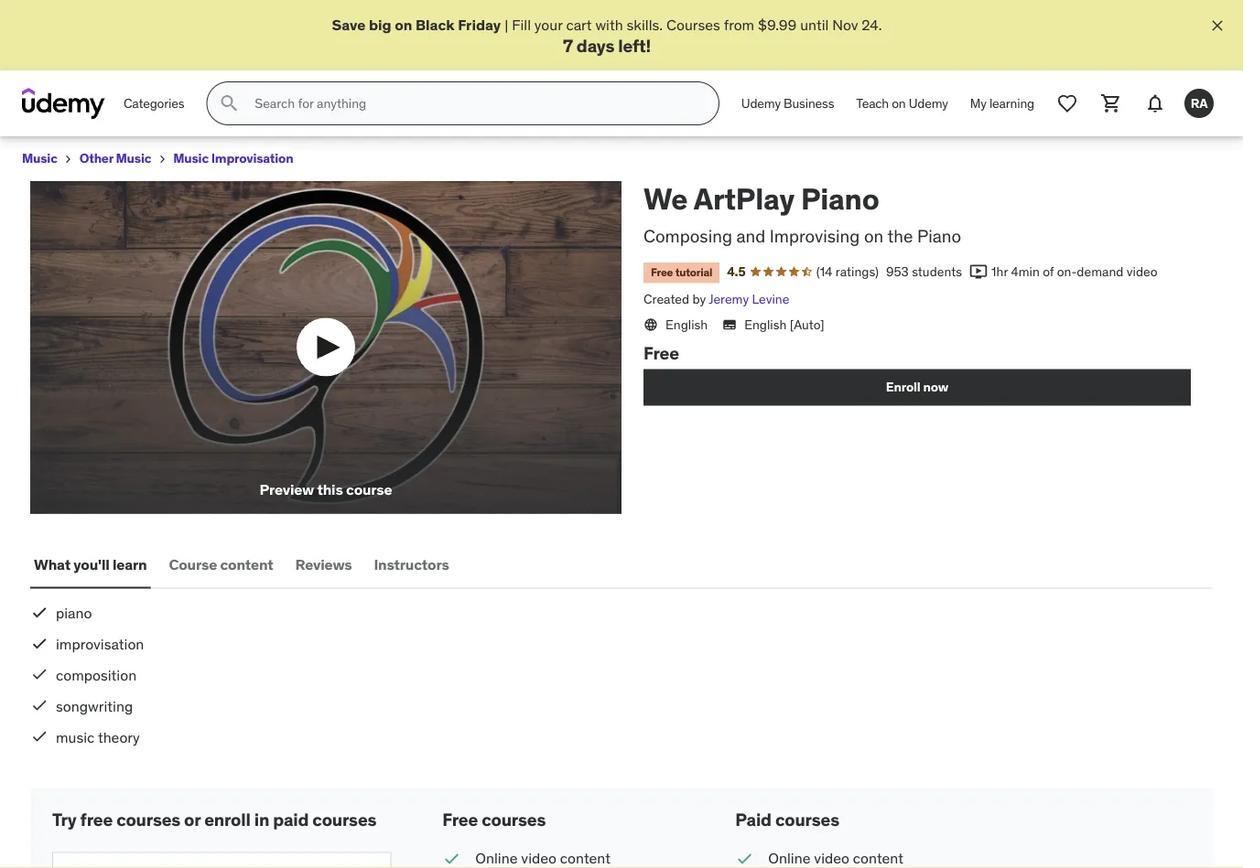 Task type: describe. For each thing, give the bounding box(es) containing it.
free for free courses
[[442, 809, 478, 831]]

online video content for free courses
[[475, 850, 611, 868]]

english [auto]
[[744, 316, 824, 333]]

content inside button
[[220, 555, 273, 574]]

business
[[784, 95, 834, 112]]

teach on udemy
[[856, 95, 948, 112]]

composing
[[643, 225, 732, 247]]

video for free courses
[[521, 850, 557, 868]]

2 horizontal spatial video
[[1127, 263, 1158, 280]]

this
[[317, 481, 343, 499]]

reviews button
[[292, 543, 356, 587]]

free
[[80, 809, 113, 831]]

songwriting
[[56, 697, 133, 716]]

video for paid courses
[[814, 850, 849, 868]]

the
[[887, 225, 913, 247]]

online for free
[[475, 850, 518, 868]]

composition
[[56, 666, 137, 685]]

course
[[346, 481, 392, 499]]

save
[[332, 15, 366, 34]]

in
[[254, 809, 269, 831]]

course content
[[169, 555, 273, 574]]

paid courses
[[735, 809, 839, 831]]

artplay
[[694, 180, 795, 217]]

piano
[[56, 604, 92, 623]]

english for english [auto]
[[744, 316, 787, 333]]

learning
[[989, 95, 1034, 112]]

improvisation
[[211, 150, 293, 167]]

courses
[[666, 15, 720, 34]]

music improvisation link
[[173, 148, 293, 170]]

953
[[886, 263, 909, 280]]

tutorial
[[675, 265, 712, 280]]

or
[[184, 809, 201, 831]]

other music link
[[79, 148, 151, 170]]

free tutorial
[[651, 265, 712, 280]]

content for free courses
[[560, 850, 611, 868]]

[auto]
[[790, 316, 824, 333]]

save big on black friday | fill your cart with skills. courses from $9.99 until nov 24. 7 days left!
[[332, 15, 882, 56]]

music theory
[[56, 728, 140, 747]]

theory
[[98, 728, 140, 747]]

on inside save big on black friday | fill your cart with skills. courses from $9.99 until nov 24. 7 days left!
[[395, 15, 412, 34]]

ra link
[[1177, 82, 1221, 126]]

improvising
[[770, 225, 860, 247]]

your
[[534, 15, 563, 34]]

my learning link
[[959, 82, 1045, 126]]

music for music
[[22, 150, 57, 167]]

7
[[563, 34, 573, 56]]

|
[[505, 15, 508, 34]]

udemy business link
[[730, 82, 845, 126]]

english for english
[[665, 316, 708, 333]]

1hr 4min of on-demand video
[[991, 263, 1158, 280]]

shopping cart with 0 items image
[[1100, 93, 1122, 115]]

my
[[970, 95, 986, 112]]

music link
[[22, 148, 57, 170]]

skills.
[[627, 15, 663, 34]]

content for paid courses
[[853, 850, 903, 868]]

online for paid
[[768, 850, 811, 868]]

learn
[[113, 555, 147, 574]]

953 students
[[886, 263, 962, 280]]

2 music from the left
[[116, 150, 151, 167]]

friday
[[458, 15, 501, 34]]

demand
[[1077, 263, 1123, 280]]

preview this course
[[259, 481, 392, 499]]

24.
[[861, 15, 882, 34]]

other music
[[79, 150, 151, 167]]

small image left 1hr
[[969, 263, 988, 281]]

on-
[[1057, 263, 1077, 280]]

from
[[724, 15, 754, 34]]

music
[[56, 728, 95, 747]]

small image down free courses
[[442, 849, 461, 869]]

students
[[912, 263, 962, 280]]

preview this course button
[[30, 181, 622, 514]]

4min
[[1011, 263, 1040, 280]]

reviews
[[295, 555, 352, 574]]

(14 ratings)
[[816, 263, 879, 280]]

you'll
[[73, 555, 109, 574]]

(14
[[816, 263, 832, 280]]

free for free tutorial
[[651, 265, 673, 280]]

paid
[[273, 809, 309, 831]]



Task type: vqa. For each thing, say whether or not it's contained in the screenshot.
10X SUPERHUMAN Learning: Speed Reading & Memory Booster
no



Task type: locate. For each thing, give the bounding box(es) containing it.
0 vertical spatial on
[[395, 15, 412, 34]]

small image left songwriting
[[30, 697, 49, 715]]

1 horizontal spatial online video content
[[768, 850, 903, 868]]

black
[[415, 15, 455, 34]]

2 small image from the top
[[30, 728, 49, 746]]

1 online from the left
[[475, 850, 518, 868]]

fill
[[512, 15, 531, 34]]

and
[[736, 225, 765, 247]]

1 xsmall image from the left
[[61, 152, 76, 167]]

1 horizontal spatial xsmall image
[[155, 152, 170, 167]]

Search for anything text field
[[251, 88, 696, 119]]

created
[[643, 291, 689, 307]]

with
[[595, 15, 623, 34]]

video
[[1127, 263, 1158, 280], [521, 850, 557, 868], [814, 850, 849, 868]]

my learning
[[970, 95, 1034, 112]]

ratings)
[[836, 263, 879, 280]]

try
[[52, 809, 76, 831]]

1 courses from the left
[[116, 809, 180, 831]]

piano up improvising
[[801, 180, 879, 217]]

1 horizontal spatial piano
[[917, 225, 961, 247]]

1 horizontal spatial music
[[116, 150, 151, 167]]

until
[[800, 15, 829, 34]]

on left the
[[864, 225, 883, 247]]

1 small image from the top
[[30, 604, 49, 622]]

1 vertical spatial free
[[643, 342, 679, 364]]

0 horizontal spatial online
[[475, 850, 518, 868]]

udemy left business
[[741, 95, 781, 112]]

1 udemy from the left
[[741, 95, 781, 112]]

instructors
[[374, 555, 449, 574]]

xsmall image
[[61, 152, 76, 167], [155, 152, 170, 167]]

1 vertical spatial small image
[[30, 728, 49, 746]]

1hr
[[991, 263, 1008, 280]]

big
[[369, 15, 391, 34]]

1 horizontal spatial on
[[864, 225, 883, 247]]

xsmall image left "other"
[[61, 152, 76, 167]]

udemy image
[[22, 88, 105, 119]]

english down levine
[[744, 316, 787, 333]]

nov
[[832, 15, 858, 34]]

days
[[577, 34, 614, 56]]

online
[[475, 850, 518, 868], [768, 850, 811, 868]]

1 horizontal spatial video
[[814, 850, 849, 868]]

2 online video content from the left
[[768, 850, 903, 868]]

4.5
[[727, 263, 745, 280]]

try free courses or enroll in paid courses
[[52, 809, 376, 831]]

0 horizontal spatial online video content
[[475, 850, 611, 868]]

1 vertical spatial piano
[[917, 225, 961, 247]]

music left the improvisation
[[173, 150, 209, 167]]

free for free
[[643, 342, 679, 364]]

on inside we artplay piano composing and improvising on the piano
[[864, 225, 883, 247]]

free
[[651, 265, 673, 280], [643, 342, 679, 364], [442, 809, 478, 831]]

3 music from the left
[[173, 150, 209, 167]]

wishlist image
[[1056, 93, 1078, 115]]

on right teach
[[892, 95, 906, 112]]

what you'll learn
[[34, 555, 147, 574]]

music left "other"
[[22, 150, 57, 167]]

0 horizontal spatial english
[[665, 316, 708, 333]]

1 horizontal spatial content
[[560, 850, 611, 868]]

2 online from the left
[[768, 850, 811, 868]]

2 vertical spatial free
[[442, 809, 478, 831]]

on right big
[[395, 15, 412, 34]]

notifications image
[[1144, 93, 1166, 115]]

ra
[[1191, 95, 1208, 111]]

categories button
[[113, 82, 195, 126]]

2 courses from the left
[[312, 809, 376, 831]]

1 vertical spatial on
[[892, 95, 906, 112]]

instructors button
[[370, 543, 453, 587]]

jeremy
[[709, 291, 749, 307]]

course content button
[[165, 543, 277, 587]]

small image left music
[[30, 728, 49, 746]]

0 vertical spatial small image
[[30, 604, 49, 622]]

content
[[220, 555, 273, 574], [560, 850, 611, 868], [853, 850, 903, 868]]

small image
[[969, 263, 988, 281], [30, 635, 49, 653], [30, 666, 49, 684], [30, 697, 49, 715], [442, 849, 461, 869], [735, 849, 754, 869]]

1 horizontal spatial english
[[744, 316, 787, 333]]

close image
[[1208, 16, 1227, 35]]

small image left composition
[[30, 666, 49, 684]]

piano
[[801, 180, 879, 217], [917, 225, 961, 247]]

what
[[34, 555, 70, 574]]

enroll
[[886, 379, 920, 396]]

3 courses from the left
[[482, 809, 546, 831]]

enroll now
[[886, 379, 948, 396]]

2 horizontal spatial on
[[892, 95, 906, 112]]

2 horizontal spatial music
[[173, 150, 209, 167]]

we
[[643, 180, 688, 217]]

music for music improvisation
[[173, 150, 209, 167]]

submit search image
[[218, 93, 240, 115]]

music
[[22, 150, 57, 167], [116, 150, 151, 167], [173, 150, 209, 167]]

online video content down free courses
[[475, 850, 611, 868]]

what you'll learn button
[[30, 543, 151, 587]]

teach on udemy link
[[845, 82, 959, 126]]

online down paid courses
[[768, 850, 811, 868]]

created by jeremy levine
[[643, 291, 789, 307]]

0 horizontal spatial music
[[22, 150, 57, 167]]

online video content for paid courses
[[768, 850, 903, 868]]

0 horizontal spatial on
[[395, 15, 412, 34]]

2 horizontal spatial content
[[853, 850, 903, 868]]

video right demand
[[1127, 263, 1158, 280]]

0 horizontal spatial video
[[521, 850, 557, 868]]

course language image
[[643, 318, 658, 332]]

0 horizontal spatial udemy
[[741, 95, 781, 112]]

small image for music theory
[[30, 728, 49, 746]]

udemy left my
[[909, 95, 948, 112]]

music right "other"
[[116, 150, 151, 167]]

english
[[665, 316, 708, 333], [744, 316, 787, 333]]

$9.99
[[758, 15, 797, 34]]

4 courses from the left
[[775, 809, 839, 831]]

we artplay piano composing and improvising on the piano
[[643, 180, 961, 247]]

enroll now button
[[643, 369, 1191, 406]]

english down by
[[665, 316, 708, 333]]

small image left piano
[[30, 604, 49, 622]]

course
[[169, 555, 217, 574]]

jeremy levine link
[[709, 291, 789, 307]]

0 vertical spatial free
[[651, 265, 673, 280]]

1 horizontal spatial online
[[768, 850, 811, 868]]

piano up the students
[[917, 225, 961, 247]]

1 music from the left
[[22, 150, 57, 167]]

online video content down paid courses
[[768, 850, 903, 868]]

small image for piano
[[30, 604, 49, 622]]

2 vertical spatial on
[[864, 225, 883, 247]]

preview
[[259, 481, 314, 499]]

0 horizontal spatial content
[[220, 555, 273, 574]]

0 horizontal spatial xsmall image
[[61, 152, 76, 167]]

paid
[[735, 809, 772, 831]]

enroll
[[204, 809, 250, 831]]

1 english from the left
[[665, 316, 708, 333]]

2 udemy from the left
[[909, 95, 948, 112]]

xsmall image right other music link
[[155, 152, 170, 167]]

online down free courses
[[475, 850, 518, 868]]

teach
[[856, 95, 889, 112]]

small image down paid
[[735, 849, 754, 869]]

1 horizontal spatial udemy
[[909, 95, 948, 112]]

small image
[[30, 604, 49, 622], [30, 728, 49, 746]]

of
[[1043, 263, 1054, 280]]

video down paid courses
[[814, 850, 849, 868]]

1 online video content from the left
[[475, 850, 611, 868]]

0 vertical spatial piano
[[801, 180, 879, 217]]

improvisation
[[56, 635, 144, 654]]

music improvisation
[[173, 150, 293, 167]]

2 xsmall image from the left
[[155, 152, 170, 167]]

cart
[[566, 15, 592, 34]]

video down free courses
[[521, 850, 557, 868]]

now
[[923, 379, 948, 396]]

small image left improvisation
[[30, 635, 49, 653]]

free courses
[[442, 809, 546, 831]]

categories
[[124, 95, 184, 112]]

other
[[79, 150, 113, 167]]

0 horizontal spatial piano
[[801, 180, 879, 217]]

2 english from the left
[[744, 316, 787, 333]]

by
[[692, 291, 706, 307]]

left!
[[618, 34, 651, 56]]

udemy business
[[741, 95, 834, 112]]

courses
[[116, 809, 180, 831], [312, 809, 376, 831], [482, 809, 546, 831], [775, 809, 839, 831]]

closed captions image
[[722, 317, 737, 332]]



